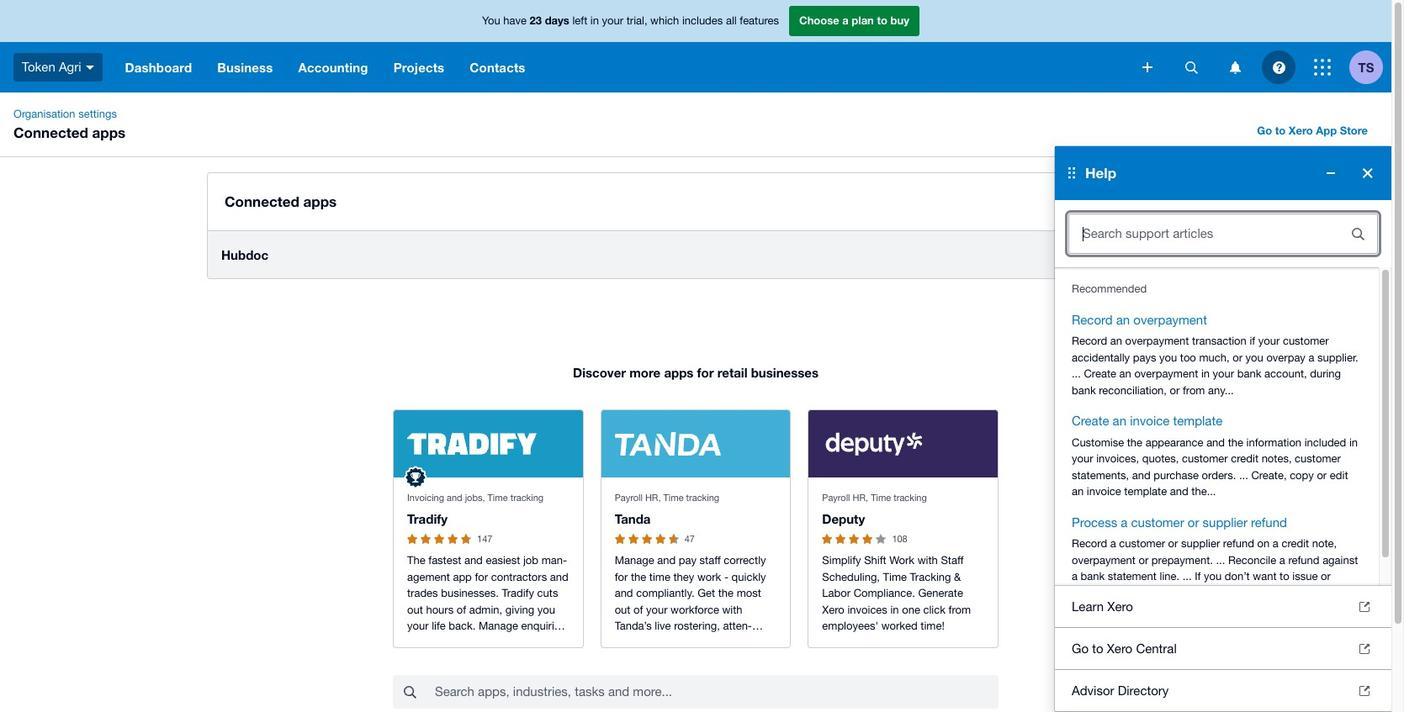 Task type: vqa. For each thing, say whether or not it's contained in the screenshot.
pays
yes



Task type: describe. For each thing, give the bounding box(es) containing it.
0 horizontal spatial svg image
[[1143, 62, 1153, 72]]

or up create an invoice template "link"
[[1170, 384, 1180, 397]]

help group
[[1055, 146, 1392, 713]]

the up orders.
[[1228, 436, 1243, 449]]

the down -
[[718, 588, 734, 600]]

you left too
[[1159, 351, 1177, 364]]

note,
[[1312, 538, 1337, 550]]

0 vertical spatial bank
[[1237, 368, 1262, 380]]

business button
[[205, 42, 286, 93]]

external link opens in new tab image
[[1360, 686, 1370, 696]]

accounting button
[[286, 42, 381, 93]]

dance
[[615, 620, 752, 649]]

and up orders.
[[1207, 436, 1225, 449]]

xero inside go to xero app store link
[[1289, 124, 1313, 137]]

or up prepayment.
[[1168, 538, 1178, 550]]

advisor
[[1072, 684, 1114, 698]]

advisor directory
[[1072, 684, 1169, 698]]

overpayment up too
[[1134, 313, 1207, 327]]

agri
[[59, 60, 81, 74]]

trusted
[[438, 670, 474, 682]]

a right process
[[1121, 515, 1128, 530]]

staff inside the fastest and easiest job man agement app for contractors and trades businesses. tradify cuts out hours of admin, giving you your life back. manage enquiries, quoting, job tracking, staff man agement, timesheets, invoicing & more! trusted by thousands of businesses around the world.
[[514, 637, 535, 649]]

or right much,
[[1233, 351, 1243, 364]]

xero left central
[[1107, 642, 1133, 656]]

compliance
[[669, 637, 726, 649]]

1 horizontal spatial apps
[[303, 193, 337, 210]]

jobs,
[[465, 493, 485, 503]]

business
[[217, 60, 273, 75]]

svg image inside token agri 'popup button'
[[85, 65, 94, 70]]

manage inside manage and pay staff correctly for the time they work - quickly and compliantly. get the most out of your workforce with tanda's live rostering, atten dance and compliance tools.
[[615, 555, 654, 567]]

tools.
[[729, 637, 756, 649]]

1 vertical spatial supplier
[[1181, 538, 1220, 550]]

xero inside simplify shift work with staff scheduling, time tracking & labor compliance. generate xero invoices in one click from employees' worked time!
[[822, 604, 845, 617]]

an down recommended
[[1116, 313, 1130, 327]]

you
[[482, 15, 500, 27]]

your up any...
[[1213, 368, 1234, 380]]

the
[[407, 555, 425, 567]]

days
[[545, 14, 569, 27]]

notes,
[[1262, 453, 1292, 465]]

get
[[698, 588, 715, 600]]

which
[[650, 15, 679, 27]]

connected inside organisation settings connected apps
[[13, 124, 88, 141]]

a down process
[[1110, 538, 1116, 550]]

and down purchase
[[1170, 485, 1189, 498]]

or right issue
[[1321, 570, 1331, 583]]

scheduling,
[[822, 571, 880, 584]]

statement
[[1108, 570, 1157, 583]]

108
[[892, 534, 908, 544]]

tradify inside the fastest and easiest job man agement app for contractors and trades businesses. tradify cuts out hours of admin, giving you your life back. manage enquiries, quoting, job tracking, staff man agement, timesheets, invoicing & more! trusted by thousands of businesses around the world.
[[502, 588, 534, 600]]

life
[[432, 620, 446, 633]]

the inside the fastest and easiest job man agement app for contractors and trades businesses. tradify cuts out hours of admin, giving you your life back. manage enquiries, quoting, job tracking, staff man agement, timesheets, invoicing & more! trusted by thousands of businesses around the world.
[[502, 686, 518, 699]]

settings
[[78, 108, 117, 120]]

contractors
[[491, 571, 547, 584]]

recommended element
[[1072, 311, 1362, 602]]

an up reconciliation,
[[1119, 368, 1131, 380]]

live
[[655, 620, 671, 633]]

trades
[[407, 588, 438, 600]]

staff
[[941, 555, 964, 567]]

147
[[477, 534, 493, 544]]

of inside manage and pay staff correctly for the time they work - quickly and compliantly. get the most out of your workforce with tanda's live rostering, atten dance and compliance tools.
[[634, 604, 643, 617]]

in inside simplify shift work with staff scheduling, time tracking & labor compliance. generate xero invoices in one click from employees' worked time!
[[891, 604, 899, 617]]

cuts
[[537, 588, 558, 600]]

process
[[1072, 515, 1117, 530]]

manage and pay staff correctly for the time they work - quickly and compliantly. get the most out of your workforce with tanda's live rostering, atten dance and compliance tools.
[[615, 555, 766, 649]]

tanda link
[[615, 511, 651, 527]]

time inside payroll hr, time tracking tanda
[[663, 493, 684, 503]]

you right if
[[1204, 570, 1222, 583]]

much,
[[1199, 351, 1230, 364]]

pays
[[1133, 351, 1156, 364]]

a left plan
[[842, 14, 849, 27]]

a right reconcile
[[1280, 554, 1285, 567]]

your right "if"
[[1258, 335, 1280, 347]]

ts
[[1358, 59, 1374, 74]]

have
[[503, 15, 527, 27]]

1 vertical spatial man
[[538, 637, 564, 649]]

you can click and drag the help menu image
[[1068, 168, 1075, 179]]

time!
[[921, 620, 945, 633]]

against
[[1323, 554, 1358, 567]]

contacts
[[470, 60, 525, 75]]

quotes,
[[1142, 453, 1179, 465]]

app
[[1316, 124, 1337, 137]]

your inside create an invoice template customise the appearance and the information included in your invoices, quotes, customer credit notes, customer statements, and purchase orders. ... create, copy or edit an invoice template and the...
[[1072, 453, 1093, 465]]

timesheets,
[[456, 653, 512, 666]]

on
[[1257, 538, 1270, 550]]

organisation
[[13, 108, 75, 120]]

more!
[[407, 670, 435, 682]]

and up app
[[464, 555, 483, 567]]

overpayment down pays
[[1134, 368, 1198, 380]]

Search apps, industries, tasks and more... field
[[433, 677, 998, 709]]

agement
[[407, 555, 567, 584]]

hr, for deputy
[[853, 493, 868, 503]]

simplify
[[822, 555, 861, 567]]

back.
[[449, 620, 476, 633]]

record an overpayment link
[[1072, 311, 1207, 330]]

rostering,
[[674, 620, 720, 633]]

copy
[[1290, 469, 1314, 482]]

customer up prepayment.
[[1131, 515, 1184, 530]]

edit
[[1330, 469, 1348, 482]]

or inside create an invoice template customise the appearance and the information included in your invoices, quotes, customer credit notes, customer statements, and purchase orders. ... create, copy or edit an invoice template and the...
[[1317, 469, 1327, 482]]

customise
[[1072, 436, 1124, 449]]

payroll hr, time tracking deputy
[[822, 493, 927, 527]]

disconnect button
[[1089, 241, 1170, 268]]

to up advisor
[[1092, 642, 1103, 656]]

invoicing and jobs, time tracking tradify
[[407, 493, 544, 527]]

in inside create an invoice template customise the appearance and the information included in your invoices, quotes, customer credit notes, customer statements, and purchase orders. ... create, copy or edit an invoice template and the...
[[1349, 436, 1358, 449]]

and down live
[[648, 637, 666, 649]]

most
[[737, 588, 761, 600]]

23
[[530, 14, 542, 27]]

quoting,
[[407, 637, 447, 649]]

payroll hr, time tracking tanda
[[615, 493, 719, 527]]

the left time
[[631, 571, 646, 584]]

included
[[1305, 436, 1346, 449]]

collapse help menu image
[[1314, 156, 1348, 190]]

dashboard link
[[112, 42, 205, 93]]

directory
[[1118, 684, 1169, 698]]

time inside invoicing and jobs, time tracking tradify
[[488, 493, 508, 503]]

more
[[630, 366, 661, 381]]

payroll for deputy
[[822, 493, 850, 503]]

and up time
[[657, 555, 676, 567]]

Search support articles field
[[1069, 218, 1331, 250]]

ts button
[[1350, 42, 1392, 93]]

create,
[[1251, 469, 1287, 482]]

invoicing
[[407, 493, 444, 503]]

1 vertical spatial invoice
[[1087, 485, 1121, 498]]

you down "if"
[[1246, 351, 1264, 364]]

... left if
[[1183, 570, 1192, 583]]

worked
[[881, 620, 918, 633]]

tanda's
[[615, 620, 652, 633]]

app
[[453, 571, 472, 584]]

overpayment up pays
[[1125, 335, 1189, 347]]

your inside manage and pay staff correctly for the time they work - quickly and compliantly. get the most out of your workforce with tanda's live rostering, atten dance and compliance tools.
[[646, 604, 668, 617]]

don't
[[1225, 570, 1250, 583]]

discover more apps for retail businesses
[[573, 366, 819, 381]]

customer up orders.
[[1182, 453, 1228, 465]]

process a customer or supplier refund record a customer or supplier refund on a credit note, overpayment or prepayment. ... reconcile a refund against a bank statement line. ... if you don't want to issue or receive a refund, you can a...
[[1072, 515, 1358, 599]]

& inside the fastest and easiest job man agement app for contractors and trades businesses. tradify cuts out hours of admin, giving you your life back. manage enquiries, quoting, job tracking, staff man agement, timesheets, invoicing & more! trusted by thousands of businesses around the world.
[[562, 653, 569, 666]]

and up cuts
[[550, 571, 568, 584]]

tracking,
[[469, 637, 511, 649]]

easiest
[[486, 555, 520, 567]]

create an invoice template link
[[1072, 412, 1223, 431]]

simplify shift work with staff scheduling, time tracking & labor compliance. generate xero invoices in one click from employees' worked time!
[[822, 555, 971, 633]]

staff inside manage and pay staff correctly for the time they work - quickly and compliantly. get the most out of your workforce with tanda's live rostering, atten dance and compliance tools.
[[700, 555, 721, 567]]

create inside create an invoice template customise the appearance and the information included in your invoices, quotes, customer credit notes, customer statements, and purchase orders. ... create, copy or edit an invoice template and the...
[[1072, 414, 1109, 428]]

1 horizontal spatial svg image
[[1230, 61, 1241, 74]]

customer inside record an overpayment record an overpayment transaction if your customer accidentally pays you too much, or you overpay a supplier. ... create an overpayment in your bank account, during bank reconciliation, or from any...
[[1283, 335, 1329, 347]]

dashboard
[[125, 60, 192, 75]]

supplier.
[[1318, 351, 1359, 364]]

deputy
[[822, 511, 865, 527]]

if
[[1250, 335, 1255, 347]]

a up receive
[[1072, 570, 1078, 583]]

thousands
[[492, 670, 544, 682]]

invoices,
[[1096, 453, 1139, 465]]

an up accidentally
[[1110, 335, 1122, 347]]

0 horizontal spatial of
[[457, 604, 466, 617]]

accounting
[[298, 60, 368, 75]]

plan
[[852, 14, 874, 27]]

for inside the fastest and easiest job man agement app for contractors and trades businesses. tradify cuts out hours of admin, giving you your life back. manage enquiries, quoting, job tracking, staff man agement, timesheets, invoicing & more! trusted by thousands of businesses around the world.
[[475, 571, 488, 584]]

hr, for tanda
[[645, 493, 661, 503]]

organisation settings connected apps
[[13, 108, 126, 141]]

and inside invoicing and jobs, time tracking tradify
[[447, 493, 462, 503]]

they
[[673, 571, 694, 584]]

and down quotes,
[[1132, 469, 1151, 482]]

apps inside organisation settings connected apps
[[92, 124, 126, 141]]

recommended
[[1072, 283, 1147, 295]]

an up customise
[[1113, 414, 1127, 428]]

the up invoices, on the right of the page
[[1127, 436, 1143, 449]]



Task type: locate. For each thing, give the bounding box(es) containing it.
pay
[[679, 555, 697, 567]]

job
[[523, 555, 538, 567], [450, 637, 466, 649]]

0 horizontal spatial credit
[[1231, 453, 1259, 465]]

... down accidentally
[[1072, 368, 1081, 380]]

around
[[465, 686, 499, 699]]

an
[[1116, 313, 1130, 327], [1110, 335, 1122, 347], [1119, 368, 1131, 380], [1113, 414, 1127, 428], [1072, 485, 1084, 498]]

bank up receive
[[1081, 570, 1105, 583]]

any...
[[1208, 384, 1234, 397]]

1 horizontal spatial template
[[1173, 414, 1223, 428]]

2 horizontal spatial apps
[[664, 366, 694, 381]]

staff up "work" on the bottom
[[700, 555, 721, 567]]

a
[[842, 14, 849, 27], [1309, 351, 1315, 364], [1121, 515, 1128, 530], [1110, 538, 1116, 550], [1273, 538, 1279, 550], [1280, 554, 1285, 567], [1072, 570, 1078, 583], [1110, 587, 1116, 599]]

or up statement
[[1139, 554, 1149, 567]]

you inside the fastest and easiest job man agement app for contractors and trades businesses. tradify cuts out hours of admin, giving you your life back. manage enquiries, quoting, job tracking, staff man agement, timesheets, invoicing & more! trusted by thousands of businesses around the world.
[[537, 604, 555, 617]]

transaction
[[1192, 335, 1247, 347]]

credit inside create an invoice template customise the appearance and the information included in your invoices, quotes, customer credit notes, customer statements, and purchase orders. ... create, copy or edit an invoice template and the...
[[1231, 453, 1259, 465]]

... right orders.
[[1239, 469, 1248, 482]]

tracking inside 'payroll hr, time tracking deputy'
[[894, 493, 927, 503]]

1 record from the top
[[1072, 313, 1113, 327]]

by
[[477, 670, 489, 682]]

0 horizontal spatial businesses
[[407, 686, 462, 699]]

0 vertical spatial template
[[1173, 414, 1223, 428]]

1 vertical spatial from
[[949, 604, 971, 617]]

0 vertical spatial create
[[1084, 368, 1116, 380]]

help
[[1085, 164, 1117, 182]]

credit inside process a customer or supplier refund record a customer or supplier refund on a credit note, overpayment or prepayment. ... reconcile a refund against a bank statement line. ... if you don't want to issue or receive a refund, you can a...
[[1282, 538, 1309, 550]]

tanda
[[615, 511, 651, 527]]

2 hr, from the left
[[853, 493, 868, 503]]

man down 'enquiries,'
[[538, 637, 564, 649]]

template
[[1173, 414, 1223, 428], [1124, 485, 1167, 498]]

job up contractors
[[523, 555, 538, 567]]

tracking for deputy
[[894, 493, 927, 503]]

& right invoicing in the bottom of the page
[[562, 653, 569, 666]]

your
[[602, 15, 624, 27], [1258, 335, 1280, 347], [1213, 368, 1234, 380], [1072, 453, 1093, 465], [646, 604, 668, 617], [407, 620, 429, 633]]

go down the learn
[[1072, 642, 1089, 656]]

tracking inside payroll hr, time tracking tanda
[[686, 493, 719, 503]]

reconciliation,
[[1099, 384, 1167, 397]]

0 horizontal spatial &
[[562, 653, 569, 666]]

1 horizontal spatial from
[[1183, 384, 1205, 397]]

supplier
[[1203, 515, 1248, 530], [1181, 538, 1220, 550]]

features
[[740, 15, 779, 27]]

overpayment up statement
[[1072, 554, 1136, 567]]

staff up invoicing in the bottom of the page
[[514, 637, 535, 649]]

0 vertical spatial man
[[542, 555, 567, 567]]

0 vertical spatial credit
[[1231, 453, 1259, 465]]

1 vertical spatial tradify
[[502, 588, 534, 600]]

refund,
[[1119, 587, 1153, 599]]

xero left the app
[[1289, 124, 1313, 137]]

job down back.
[[450, 637, 466, 649]]

0 vertical spatial external link opens in new tab image
[[1360, 602, 1370, 612]]

go inside help group
[[1072, 642, 1089, 656]]

0 horizontal spatial staff
[[514, 637, 535, 649]]

2 horizontal spatial svg image
[[1314, 59, 1331, 76]]

to left the app
[[1275, 124, 1286, 137]]

0 vertical spatial manage
[[615, 555, 654, 567]]

out down trades
[[407, 604, 423, 617]]

0 horizontal spatial job
[[450, 637, 466, 649]]

for left time
[[615, 571, 628, 584]]

0 horizontal spatial go
[[1072, 642, 1089, 656]]

learn xero
[[1072, 599, 1133, 614]]

credit up the create,
[[1231, 453, 1259, 465]]

admin,
[[469, 604, 502, 617]]

tradify down contractors
[[502, 588, 534, 600]]

payroll inside payroll hr, time tracking tanda
[[615, 493, 643, 503]]

account,
[[1265, 368, 1307, 380]]

& down staff
[[954, 571, 961, 584]]

your down customise
[[1072, 453, 1093, 465]]

businesses
[[751, 366, 819, 381], [407, 686, 462, 699]]

go
[[1257, 124, 1272, 137], [1072, 642, 1089, 656]]

1 vertical spatial record
[[1072, 335, 1107, 347]]

the down thousands
[[502, 686, 518, 699]]

work
[[890, 555, 915, 567]]

overpayment inside process a customer or supplier refund record a customer or supplier refund on a credit note, overpayment or prepayment. ... reconcile a refund against a bank statement line. ... if you don't want to issue or receive a refund, you can a...
[[1072, 554, 1136, 567]]

create inside record an overpayment record an overpayment transaction if your customer accidentally pays you too much, or you overpay a supplier. ... create an overpayment in your bank account, during bank reconciliation, or from any...
[[1084, 368, 1116, 380]]

to left "buy"
[[877, 14, 888, 27]]

1 vertical spatial go
[[1072, 642, 1089, 656]]

supplier up prepayment.
[[1181, 538, 1220, 550]]

0 vertical spatial connected
[[13, 124, 88, 141]]

1 external link opens in new tab image from the top
[[1360, 602, 1370, 612]]

to
[[877, 14, 888, 27], [1275, 124, 1286, 137], [1280, 570, 1289, 583], [1092, 642, 1103, 656]]

1 horizontal spatial with
[[918, 555, 938, 567]]

bank inside process a customer or supplier refund record a customer or supplier refund on a credit note, overpayment or prepayment. ... reconcile a refund against a bank statement line. ... if you don't want to issue or receive a refund, you can a...
[[1081, 570, 1105, 583]]

with up atten
[[722, 604, 743, 617]]

and up tanda's at the bottom
[[615, 588, 633, 600]]

your inside the fastest and easiest job man agement app for contractors and trades businesses. tradify cuts out hours of admin, giving you your life back. manage enquiries, quoting, job tracking, staff man agement, timesheets, invoicing & more! trusted by thousands of businesses around the world.
[[407, 620, 429, 633]]

out inside the fastest and easiest job man agement app for contractors and trades businesses. tradify cuts out hours of admin, giving you your life back. manage enquiries, quoting, job tracking, staff man agement, timesheets, invoicing & more! trusted by thousands of businesses around the world.
[[407, 604, 423, 617]]

out
[[407, 604, 423, 617], [615, 604, 631, 617]]

an down statements,
[[1072, 485, 1084, 498]]

hr, inside 'payroll hr, time tracking deputy'
[[853, 493, 868, 503]]

1 horizontal spatial for
[[615, 571, 628, 584]]

0 vertical spatial go
[[1257, 124, 1272, 137]]

0 vertical spatial supplier
[[1203, 515, 1248, 530]]

0 vertical spatial with
[[918, 555, 938, 567]]

your inside you have 23 days left in your trial, which includes all features
[[602, 15, 624, 27]]

during
[[1310, 368, 1341, 380]]

0 vertical spatial &
[[954, 571, 961, 584]]

2 vertical spatial apps
[[664, 366, 694, 381]]

token agri button
[[0, 42, 112, 93]]

in right included at the bottom of page
[[1349, 436, 1358, 449]]

svg image
[[1314, 59, 1331, 76], [1230, 61, 1241, 74], [1143, 62, 1153, 72]]

tradify logo image
[[407, 434, 537, 456]]

can
[[1177, 587, 1195, 599]]

fastest
[[428, 555, 461, 567]]

0 horizontal spatial out
[[407, 604, 423, 617]]

tradify down invoicing
[[407, 511, 448, 527]]

external link opens in new tab image
[[1360, 602, 1370, 612], [1360, 644, 1370, 654]]

1 vertical spatial staff
[[514, 637, 535, 649]]

2 vertical spatial bank
[[1081, 570, 1105, 583]]

tanda logo image
[[615, 433, 721, 456]]

learn
[[1072, 599, 1104, 614]]

refund up on
[[1251, 515, 1287, 530]]

payroll for tanda
[[615, 493, 643, 503]]

customer up overpay
[[1283, 335, 1329, 347]]

go to xero central
[[1072, 642, 1177, 656]]

1 horizontal spatial credit
[[1282, 538, 1309, 550]]

1 horizontal spatial &
[[954, 571, 961, 584]]

2 horizontal spatial tracking
[[894, 493, 927, 503]]

1 horizontal spatial tracking
[[686, 493, 719, 503]]

1 vertical spatial external link opens in new tab image
[[1360, 644, 1370, 654]]

disconnect
[[1100, 248, 1159, 262]]

tracking inside invoicing and jobs, time tracking tradify
[[510, 493, 544, 503]]

create up customise
[[1072, 414, 1109, 428]]

0 horizontal spatial template
[[1124, 485, 1167, 498]]

the fastest and easiest job man agement app for contractors and trades businesses. tradify cuts out hours of admin, giving you your life back. manage enquiries, quoting, job tracking, staff man agement, timesheets, invoicing & more! trusted by thousands of businesses around the world.
[[407, 555, 569, 699]]

3 tracking from the left
[[894, 493, 927, 503]]

hr, up tanda link
[[645, 493, 661, 503]]

2 vertical spatial record
[[1072, 538, 1107, 550]]

time inside simplify shift work with staff scheduling, time tracking & labor compliance. generate xero invoices in one click from employees' worked time!
[[883, 571, 907, 584]]

1 horizontal spatial go
[[1257, 124, 1272, 137]]

time inside 'payroll hr, time tracking deputy'
[[871, 493, 891, 503]]

compliance.
[[854, 588, 915, 600]]

svg image
[[1185, 61, 1198, 74], [1273, 61, 1285, 74], [85, 65, 94, 70]]

world.
[[521, 686, 551, 699]]

connected down organisation
[[13, 124, 88, 141]]

refund up reconcile
[[1223, 538, 1254, 550]]

0 horizontal spatial invoice
[[1087, 485, 1121, 498]]

invoice down statements,
[[1087, 485, 1121, 498]]

47
[[685, 534, 695, 544]]

deputy logo image
[[822, 430, 927, 459]]

0 horizontal spatial apps
[[92, 124, 126, 141]]

enquiries,
[[521, 620, 569, 633]]

2 payroll from the left
[[822, 493, 850, 503]]

organisation settings link
[[7, 106, 124, 123]]

help banner
[[0, 0, 1392, 713]]

create an invoice template customise the appearance and the information included in your invoices, quotes, customer credit notes, customer statements, and purchase orders. ... create, copy or edit an invoice template and the...
[[1072, 414, 1358, 498]]

retail
[[717, 366, 748, 381]]

manage inside the fastest and easiest job man agement app for contractors and trades businesses. tradify cuts out hours of admin, giving you your life back. manage enquiries, quoting, job tracking, staff man agement, timesheets, invoicing & more! trusted by thousands of businesses around the world.
[[479, 620, 518, 633]]

0 vertical spatial apps
[[92, 124, 126, 141]]

1 vertical spatial businesses
[[407, 686, 462, 699]]

customer down included at the bottom of page
[[1295, 453, 1341, 465]]

... inside record an overpayment record an overpayment transaction if your customer accidentally pays you too much, or you overpay a supplier. ... create an overpayment in your bank account, during bank reconciliation, or from any...
[[1072, 368, 1081, 380]]

record inside process a customer or supplier refund record a customer or supplier refund on a credit note, overpayment or prepayment. ... reconcile a refund against a bank statement line. ... if you don't want to issue or receive a refund, you can a...
[[1072, 538, 1107, 550]]

1 vertical spatial connected
[[225, 193, 299, 210]]

2 out from the left
[[615, 604, 631, 617]]

hr,
[[645, 493, 661, 503], [853, 493, 868, 503]]

record down process
[[1072, 538, 1107, 550]]

or left edit
[[1317, 469, 1327, 482]]

1 horizontal spatial svg image
[[1185, 61, 1198, 74]]

or down 'the...'
[[1188, 515, 1199, 530]]

with inside manage and pay staff correctly for the time they work - quickly and compliantly. get the most out of your workforce with tanda's live rostering, atten dance and compliance tools.
[[722, 604, 743, 617]]

0 vertical spatial businesses
[[751, 366, 819, 381]]

onboarding help options for new xero users group
[[1055, 712, 1392, 713]]

xero down statement
[[1107, 599, 1133, 614]]

discover
[[573, 366, 626, 381]]

2 record from the top
[[1072, 335, 1107, 347]]

you down line. on the right bottom of page
[[1156, 587, 1174, 599]]

0 vertical spatial from
[[1183, 384, 1205, 397]]

record down recommended
[[1072, 313, 1113, 327]]

go for go to xero central
[[1072, 642, 1089, 656]]

a inside record an overpayment record an overpayment transaction if your customer accidentally pays you too much, or you overpay a supplier. ... create an overpayment in your bank account, during bank reconciliation, or from any...
[[1309, 351, 1315, 364]]

from down 'generate'
[[949, 604, 971, 617]]

to inside process a customer or supplier refund record a customer or supplier refund on a credit note, overpayment or prepayment. ... reconcile a refund against a bank statement line. ... if you don't want to issue or receive a refund, you can a...
[[1280, 570, 1289, 583]]

0 vertical spatial job
[[523, 555, 538, 567]]

1 horizontal spatial staff
[[700, 555, 721, 567]]

1 horizontal spatial job
[[523, 555, 538, 567]]

staff
[[700, 555, 721, 567], [514, 637, 535, 649]]

tradify inside invoicing and jobs, time tracking tradify
[[407, 511, 448, 527]]

1 horizontal spatial businesses
[[751, 366, 819, 381]]

projects
[[393, 60, 444, 75]]

accidentally
[[1072, 351, 1130, 364]]

connected up hubdoc
[[225, 193, 299, 210]]

with inside simplify shift work with staff scheduling, time tracking & labor compliance. generate xero invoices in one click from employees' worked time!
[[918, 555, 938, 567]]

tradify
[[407, 511, 448, 527], [502, 588, 534, 600]]

quickly
[[732, 571, 766, 584]]

and left 'jobs,'
[[447, 493, 462, 503]]

information
[[1247, 436, 1302, 449]]

0 vertical spatial invoice
[[1130, 414, 1170, 428]]

0 vertical spatial refund
[[1251, 515, 1287, 530]]

1 horizontal spatial payroll
[[822, 493, 850, 503]]

issue
[[1293, 570, 1318, 583]]

0 horizontal spatial tradify
[[407, 511, 448, 527]]

process a customer or supplier refund link
[[1072, 514, 1287, 533]]

from inside simplify shift work with staff scheduling, time tracking & labor compliance. generate xero invoices in one click from employees' worked time!
[[949, 604, 971, 617]]

1 out from the left
[[407, 604, 423, 617]]

...
[[1072, 368, 1081, 380], [1239, 469, 1248, 482], [1216, 554, 1225, 567], [1183, 570, 1192, 583]]

purchase
[[1154, 469, 1199, 482]]

hours
[[426, 604, 454, 617]]

a left refund,
[[1110, 587, 1116, 599]]

overpayment
[[1134, 313, 1207, 327], [1125, 335, 1189, 347], [1134, 368, 1198, 380], [1072, 554, 1136, 567]]

0 vertical spatial tradify
[[407, 511, 448, 527]]

2 horizontal spatial svg image
[[1273, 61, 1285, 74]]

1 vertical spatial with
[[722, 604, 743, 617]]

go left the app
[[1257, 124, 1272, 137]]

0 vertical spatial record
[[1072, 313, 1113, 327]]

businesses.
[[441, 588, 499, 600]]

1 vertical spatial template
[[1124, 485, 1167, 498]]

tracking for tanda
[[686, 493, 719, 503]]

atten
[[723, 620, 752, 633]]

& inside simplify shift work with staff scheduling, time tracking & labor compliance. generate xero invoices in one click from employees' worked time!
[[954, 571, 961, 584]]

1 horizontal spatial of
[[547, 670, 556, 682]]

tracking
[[910, 571, 951, 584]]

your left the trial, at the top left of page
[[602, 15, 624, 27]]

1 vertical spatial &
[[562, 653, 569, 666]]

you
[[1159, 351, 1177, 364], [1246, 351, 1264, 364], [1204, 570, 1222, 583], [1156, 587, 1174, 599], [537, 604, 555, 617]]

0 horizontal spatial payroll
[[615, 493, 643, 503]]

hubdoc
[[221, 247, 268, 262]]

connected apps
[[225, 193, 337, 210]]

buy
[[891, 14, 909, 27]]

1 hr, from the left
[[645, 493, 661, 503]]

shift
[[864, 555, 886, 567]]

in inside record an overpayment record an overpayment transaction if your customer accidentally pays you too much, or you overpay a supplier. ... create an overpayment in your bank account, during bank reconciliation, or from any...
[[1201, 368, 1210, 380]]

1 payroll from the left
[[615, 493, 643, 503]]

hr, up the deputy link
[[853, 493, 868, 503]]

out inside manage and pay staff correctly for the time they work - quickly and compliantly. get the most out of your workforce with tanda's live rostering, atten dance and compliance tools.
[[615, 604, 631, 617]]

if
[[1195, 570, 1201, 583]]

xero
[[1289, 124, 1313, 137], [1107, 599, 1133, 614], [822, 604, 845, 617], [1107, 642, 1133, 656]]

time down work
[[883, 571, 907, 584]]

2 vertical spatial refund
[[1288, 554, 1320, 567]]

credit
[[1231, 453, 1259, 465], [1282, 538, 1309, 550]]

in right left
[[590, 15, 599, 27]]

1 vertical spatial job
[[450, 637, 466, 649]]

correctly
[[724, 555, 766, 567]]

2 tracking from the left
[[686, 493, 719, 503]]

bank down "if"
[[1237, 368, 1262, 380]]

1 horizontal spatial hr,
[[853, 493, 868, 503]]

businesses down "more!"
[[407, 686, 462, 699]]

you down cuts
[[537, 604, 555, 617]]

template down purchase
[[1124, 485, 1167, 498]]

time down deputy logo
[[871, 493, 891, 503]]

featured app image
[[399, 461, 432, 495]]

create down accidentally
[[1084, 368, 1116, 380]]

businesses inside the fastest and easiest job man agement app for contractors and trades businesses. tradify cuts out hours of admin, giving you your life back. manage enquiries, quoting, job tracking, staff man agement, timesheets, invoicing & more! trusted by thousands of businesses around the world.
[[407, 686, 462, 699]]

1 horizontal spatial invoice
[[1130, 414, 1170, 428]]

customer up statement
[[1119, 538, 1165, 550]]

0 horizontal spatial from
[[949, 604, 971, 617]]

3 record from the top
[[1072, 538, 1107, 550]]

record an overpayment record an overpayment transaction if your customer accidentally pays you too much, or you overpay a supplier. ... create an overpayment in your bank account, during bank reconciliation, or from any...
[[1072, 313, 1359, 397]]

1 vertical spatial credit
[[1282, 538, 1309, 550]]

1 vertical spatial apps
[[303, 193, 337, 210]]

1 horizontal spatial out
[[615, 604, 631, 617]]

2 horizontal spatial of
[[634, 604, 643, 617]]

refund up issue
[[1288, 554, 1320, 567]]

1 vertical spatial bank
[[1072, 384, 1096, 397]]

businesses right retail
[[751, 366, 819, 381]]

0 horizontal spatial svg image
[[85, 65, 94, 70]]

want
[[1253, 570, 1277, 583]]

submit search image
[[1341, 217, 1375, 251]]

token agri
[[22, 60, 81, 74]]

0 horizontal spatial with
[[722, 604, 743, 617]]

connected
[[13, 124, 88, 141], [225, 193, 299, 210]]

external link opens in new tab image for learn xero
[[1360, 602, 1370, 612]]

1 horizontal spatial tradify
[[502, 588, 534, 600]]

0 horizontal spatial tracking
[[510, 493, 544, 503]]

external link opens in new tab image for go to xero central
[[1360, 644, 1370, 654]]

1 horizontal spatial manage
[[615, 555, 654, 567]]

2 external link opens in new tab image from the top
[[1360, 644, 1370, 654]]

for right app
[[475, 571, 488, 584]]

0 vertical spatial staff
[[700, 555, 721, 567]]

payroll up tanda link
[[615, 493, 643, 503]]

line.
[[1160, 570, 1180, 583]]

credit left note,
[[1282, 538, 1309, 550]]

from left any...
[[1183, 384, 1205, 397]]

0 horizontal spatial for
[[475, 571, 488, 584]]

manage up tracking,
[[479, 620, 518, 633]]

hr, inside payroll hr, time tracking tanda
[[645, 493, 661, 503]]

0 horizontal spatial hr,
[[645, 493, 661, 503]]

0 horizontal spatial manage
[[479, 620, 518, 633]]

with up tracking
[[918, 555, 938, 567]]

None search field
[[393, 676, 999, 710]]

1 vertical spatial create
[[1072, 414, 1109, 428]]

for inside manage and pay staff correctly for the time they work - quickly and compliantly. get the most out of your workforce with tanda's live rostering, atten dance and compliance tools.
[[615, 571, 628, 584]]

refund
[[1251, 515, 1287, 530], [1223, 538, 1254, 550], [1288, 554, 1320, 567]]

a...
[[1198, 587, 1213, 599]]

from inside record an overpayment record an overpayment transaction if your customer accidentally pays you too much, or you overpay a supplier. ... create an overpayment in your bank account, during bank reconciliation, or from any...
[[1183, 384, 1205, 397]]

a right on
[[1273, 538, 1279, 550]]

1 vertical spatial refund
[[1223, 538, 1254, 550]]

1 tracking from the left
[[510, 493, 544, 503]]

supplier down 'the...'
[[1203, 515, 1248, 530]]

0 horizontal spatial connected
[[13, 124, 88, 141]]

store
[[1340, 124, 1368, 137]]

out up tanda's at the bottom
[[615, 604, 631, 617]]

contacts button
[[457, 42, 538, 93]]

... up don't
[[1216, 554, 1225, 567]]

payroll inside 'payroll hr, time tracking deputy'
[[822, 493, 850, 503]]

in inside you have 23 days left in your trial, which includes all features
[[590, 15, 599, 27]]

bank down accidentally
[[1072, 384, 1096, 397]]

1 horizontal spatial connected
[[225, 193, 299, 210]]

-
[[724, 571, 729, 584]]

for left retail
[[697, 366, 714, 381]]

go for go to xero app store
[[1257, 124, 1272, 137]]

2 horizontal spatial for
[[697, 366, 714, 381]]

generate
[[918, 588, 963, 600]]

in left one
[[891, 604, 899, 617]]

click
[[923, 604, 946, 617]]

close help menu image
[[1351, 156, 1385, 190]]

tracking up 47
[[686, 493, 719, 503]]

payroll up deputy
[[822, 493, 850, 503]]

1 vertical spatial manage
[[479, 620, 518, 633]]

... inside create an invoice template customise the appearance and the information included in your invoices, quotes, customer credit notes, customer statements, and purchase orders. ... create, copy or edit an invoice template and the...
[[1239, 469, 1248, 482]]



